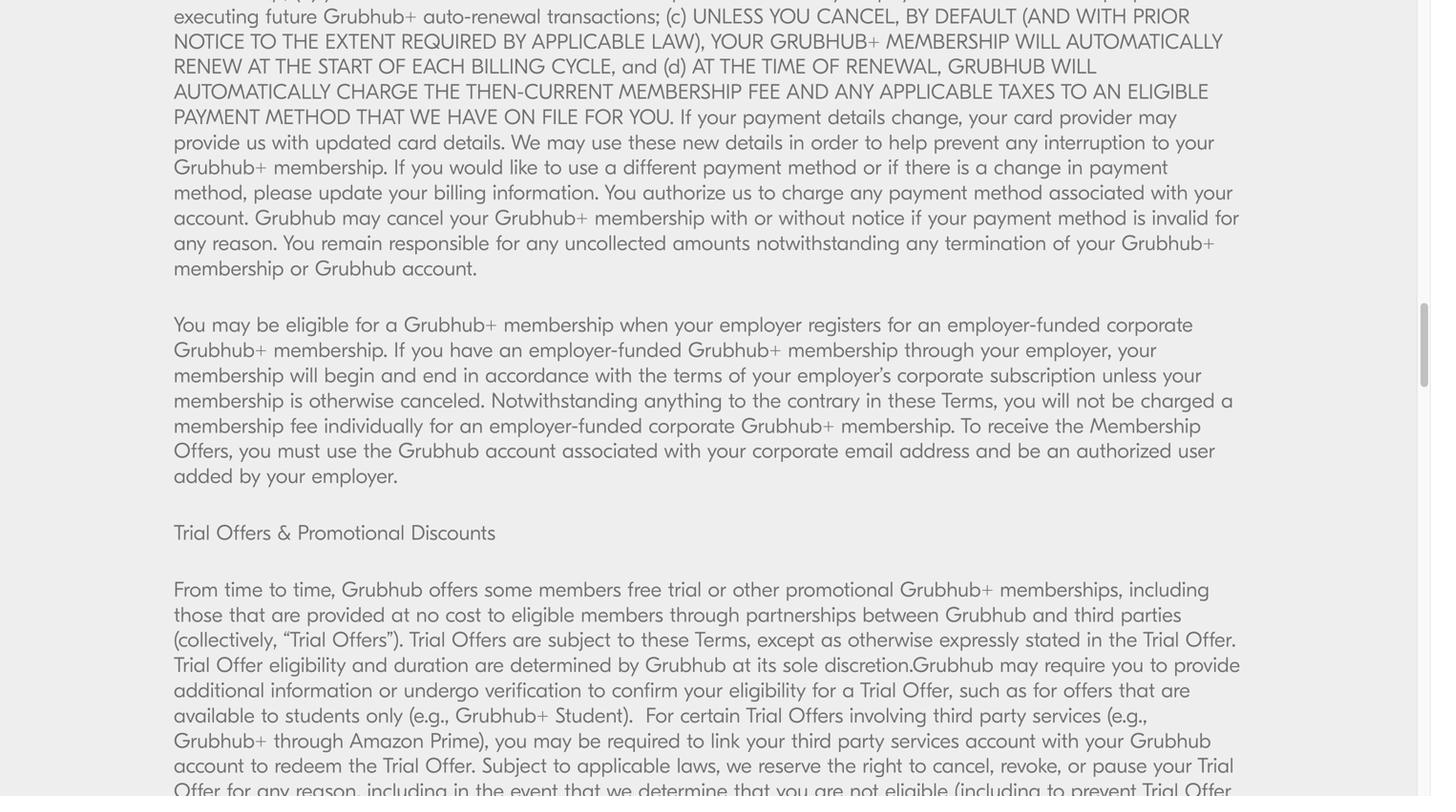 Task type: locate. For each thing, give the bounding box(es) containing it.
except
[[757, 628, 815, 652]]

0 horizontal spatial at
[[391, 603, 410, 627]]

with down anything
[[664, 439, 701, 463]]

membership. up begin
[[274, 338, 388, 363]]

1 horizontal spatial (e.g.,
[[1107, 704, 1147, 728]]

offer down available
[[174, 779, 220, 796]]

begin
[[324, 363, 375, 388]]

1 vertical spatial members
[[581, 603, 663, 627]]

involving
[[850, 704, 927, 728]]

0 horizontal spatial by
[[239, 464, 261, 489]]

the right receive
[[1055, 414, 1084, 438]]

employer-
[[948, 313, 1037, 337], [529, 338, 618, 363], [489, 414, 578, 438]]

0 horizontal spatial including
[[367, 779, 447, 796]]

by
[[239, 464, 261, 489], [618, 653, 639, 678]]

grubhub+ down verification
[[455, 704, 549, 728]]

0 horizontal spatial with
[[595, 363, 632, 388]]

at left no
[[391, 603, 410, 627]]

0 vertical spatial not
[[1076, 389, 1105, 413]]

0 horizontal spatial these
[[641, 628, 689, 652]]

0 horizontal spatial services
[[891, 729, 959, 753]]

terms, up to on the right bottom
[[942, 389, 998, 413]]

offers down sole
[[789, 704, 843, 728]]

account up revoke,
[[966, 729, 1036, 753]]

for
[[355, 313, 379, 337], [888, 313, 912, 337], [429, 414, 454, 438], [812, 678, 836, 703], [1033, 678, 1057, 703], [227, 779, 251, 796]]

1 horizontal spatial not
[[1076, 389, 1105, 413]]

expressly
[[939, 628, 1019, 652]]

not
[[1076, 389, 1105, 413], [850, 779, 879, 796]]

prevent
[[1071, 779, 1137, 796]]

1 horizontal spatial these
[[888, 389, 936, 413]]

1 vertical spatial not
[[850, 779, 879, 796]]

0 vertical spatial account
[[486, 439, 556, 463]]

including down the amazon
[[367, 779, 447, 796]]

eligibility down its
[[729, 678, 806, 703]]

as
[[821, 628, 842, 652], [1006, 678, 1027, 703]]

grubhub+
[[404, 313, 498, 337], [174, 338, 267, 363], [688, 338, 782, 363], [741, 414, 835, 438], [900, 578, 994, 602], [455, 704, 549, 728], [174, 729, 267, 753]]

employer
[[720, 313, 802, 337]]

may
[[212, 313, 250, 337], [1000, 653, 1038, 678], [533, 729, 572, 753]]

terms,
[[942, 389, 998, 413], [695, 628, 751, 652]]

be down receive
[[1018, 439, 1041, 463]]

including
[[1129, 578, 1210, 602], [367, 779, 447, 796]]

0 vertical spatial offer.
[[1186, 628, 1236, 652]]

cancel,
[[933, 754, 994, 778]]

for up begin
[[355, 313, 379, 337]]

you down reserve
[[776, 779, 809, 796]]

students
[[285, 704, 360, 728]]

applicable
[[577, 754, 670, 778]]

1 vertical spatial party
[[838, 729, 885, 753]]

0 horizontal spatial as
[[821, 628, 842, 652]]

with inside from time to time, grubhub offers some members free trial or other promotional grubhub+ memberships, including those that are provided at no cost to eligible members through partnerships between grubhub and third parties (collectively, "trial offers"). trial offers are subject to these terms, except as otherwise expressly stated in the trial offer. trial offer eligibility and duration are determined by grubhub at its sole discretion.grubhub may require you to provide additional information or undergo verification to confirm your eligibility for a trial offer, such as for offers that are available to students only (e.g., grubhub+ student).  for certain trial offers involving third party services (e.g., grubhub+ through amazon prime), you may be required to link your third party services account with your grubhub account to redeem the trial offer. subject to applicable laws, we reserve the right to cancel, revoke, or pause your trial offer for any reason, including in the event that we determine that you are not eligible (including to prevent tri
[[1042, 729, 1079, 753]]

0 horizontal spatial a
[[386, 313, 398, 337]]

otherwise down begin
[[309, 389, 394, 413]]

1 vertical spatial account
[[966, 729, 1036, 753]]

1 horizontal spatial including
[[1129, 578, 1210, 602]]

0 horizontal spatial through
[[274, 729, 344, 753]]

0 vertical spatial offers
[[429, 578, 478, 602]]

your up subscription
[[981, 338, 1019, 363]]

eligible down right
[[885, 779, 948, 796]]

to
[[961, 414, 982, 438]]

be down the unless
[[1112, 389, 1135, 413]]

1 horizontal spatial account
[[486, 439, 556, 463]]

1 vertical spatial through
[[670, 603, 740, 627]]

account inside you may be eligible for a grubhub+ membership when your employer registers for an employer-funded corporate grubhub+ membership. if you have an employer-funded grubhub+ membership through your employer, your membership will begin and end in accordance with the terms of your employer's corporate subscription unless your membership is otherwise canceled. notwithstanding anything to the contrary in these terms, you will not be charged a membership fee individually for an employer-funded corporate grubhub+ membership. to receive the membership offers, you must use the grubhub account associated with your corporate email address and be an authorized user added by your employer.
[[486, 439, 556, 463]]

party
[[980, 704, 1026, 728], [838, 729, 885, 753]]

reserve
[[758, 754, 821, 778]]

in down employer's
[[866, 389, 882, 413]]

1 vertical spatial at
[[733, 653, 751, 678]]

information
[[271, 678, 373, 703]]

1 horizontal spatial or
[[708, 578, 727, 602]]

not down right
[[850, 779, 879, 796]]

0 vertical spatial terms,
[[942, 389, 998, 413]]

2 horizontal spatial eligible
[[885, 779, 948, 796]]

these
[[888, 389, 936, 413], [641, 628, 689, 652]]

2 vertical spatial account
[[174, 754, 244, 778]]

or right trial on the left
[[708, 578, 727, 602]]

that down applicable
[[564, 779, 601, 796]]

funded down when
[[618, 338, 682, 363]]

at left its
[[733, 653, 751, 678]]

provided
[[307, 603, 385, 627]]

grubhub+ down contrary
[[741, 414, 835, 438]]

or up only
[[379, 678, 397, 703]]

2 horizontal spatial a
[[1221, 389, 1233, 413]]

eligibility down "trial
[[269, 653, 346, 678]]

time,
[[293, 578, 336, 602]]

0 vertical spatial a
[[386, 313, 398, 337]]

0 vertical spatial through
[[905, 338, 975, 363]]

will up is
[[290, 363, 318, 388]]

0 horizontal spatial (e.g.,
[[409, 704, 449, 728]]

1 horizontal spatial we
[[727, 754, 752, 778]]

services
[[1033, 704, 1101, 728], [891, 729, 959, 753]]

2 horizontal spatial third
[[1074, 603, 1115, 627]]

1 vertical spatial membership.
[[841, 414, 955, 438]]

as down "partnerships"
[[821, 628, 842, 652]]

1 vertical spatial third
[[933, 704, 973, 728]]

charged
[[1141, 389, 1215, 413]]

2 horizontal spatial or
[[1068, 754, 1086, 778]]

employer- up accordance
[[529, 338, 618, 363]]

2 horizontal spatial through
[[905, 338, 975, 363]]

its
[[757, 653, 777, 678]]

0 vertical spatial party
[[980, 704, 1026, 728]]

0 horizontal spatial not
[[850, 779, 879, 796]]

be
[[256, 313, 280, 337], [1112, 389, 1135, 413], [1018, 439, 1041, 463], [578, 729, 601, 753]]

1 vertical spatial funded
[[618, 338, 682, 363]]

to inside you may be eligible for a grubhub+ membership when your employer registers for an employer-funded corporate grubhub+ membership. if you have an employer-funded grubhub+ membership through your employer, your membership will begin and end in accordance with the terms of your employer's corporate subscription unless your membership is otherwise canceled. notwithstanding anything to the contrary in these terms, you will not be charged a membership fee individually for an employer-funded corporate grubhub+ membership. to receive the membership offers, you must use the grubhub account associated with your corporate email address and be an authorized user added by your employer.
[[729, 389, 746, 413]]

an up accordance
[[499, 338, 523, 363]]

to down of
[[729, 389, 746, 413]]

will
[[290, 363, 318, 388], [1042, 389, 1070, 413]]

to up any
[[251, 754, 268, 778]]

those
[[174, 603, 223, 627]]

offers down the require
[[1064, 678, 1113, 703]]

1 vertical spatial by
[[618, 653, 639, 678]]

or up the 'prevent'
[[1068, 754, 1086, 778]]

members
[[539, 578, 621, 602], [581, 603, 663, 627]]

available
[[174, 704, 255, 728]]

0 horizontal spatial terms,
[[695, 628, 751, 652]]

the left right
[[828, 754, 856, 778]]

grubhub inside you may be eligible for a grubhub+ membership when your employer registers for an employer-funded corporate grubhub+ membership. if you have an employer-funded grubhub+ membership through your employer, your membership will begin and end in accordance with the terms of your employer's corporate subscription unless your membership is otherwise canceled. notwithstanding anything to the contrary in these terms, you will not be charged a membership fee individually for an employer-funded corporate grubhub+ membership. to receive the membership offers, you must use the grubhub account associated with your corporate email address and be an authorized user added by your employer.
[[398, 439, 479, 463]]

discretion.grubhub
[[825, 653, 994, 678]]

1 vertical spatial these
[[641, 628, 689, 652]]

membership.
[[274, 338, 388, 363], [841, 414, 955, 438]]

1 vertical spatial with
[[664, 439, 701, 463]]

0 vertical spatial members
[[539, 578, 621, 602]]

canceled.
[[400, 389, 485, 413]]

1 horizontal spatial a
[[843, 678, 855, 703]]

for down sole
[[812, 678, 836, 703]]

your up the charged
[[1163, 363, 1202, 388]]

have
[[450, 338, 493, 363]]

are
[[272, 603, 300, 627], [513, 628, 542, 652], [475, 653, 504, 678], [1162, 678, 1190, 703], [815, 779, 844, 796]]

your down anything
[[707, 439, 746, 463]]

1 vertical spatial offer.
[[425, 754, 476, 778]]

may right you
[[212, 313, 250, 337]]

partnerships
[[746, 603, 856, 627]]

members up the subject
[[539, 578, 621, 602]]

1 vertical spatial offers
[[452, 628, 506, 652]]

2 vertical spatial a
[[843, 678, 855, 703]]

we
[[727, 754, 752, 778], [607, 779, 632, 796]]

you
[[411, 338, 443, 363], [1004, 389, 1036, 413], [239, 439, 271, 463], [1112, 653, 1144, 678], [495, 729, 527, 753], [776, 779, 809, 796]]

through up to on the right bottom
[[905, 338, 975, 363]]

offer. up provide
[[1186, 628, 1236, 652]]

0 horizontal spatial party
[[838, 729, 885, 753]]

memberships,
[[1000, 578, 1123, 602]]

0 horizontal spatial offers
[[216, 521, 271, 545]]

in
[[463, 363, 479, 388], [866, 389, 882, 413], [1087, 628, 1103, 652], [454, 779, 469, 796]]

0 horizontal spatial we
[[607, 779, 632, 796]]

2 vertical spatial through
[[274, 729, 344, 753]]

offers up cost
[[429, 578, 478, 602]]

services down the require
[[1033, 704, 1101, 728]]

may inside you may be eligible for a grubhub+ membership when your employer registers for an employer-funded corporate grubhub+ membership. if you have an employer-funded grubhub+ membership through your employer, your membership will begin and end in accordance with the terms of your employer's corporate subscription unless your membership is otherwise canceled. notwithstanding anything to the contrary in these terms, you will not be charged a membership fee individually for an employer-funded corporate grubhub+ membership. to receive the membership offers, you must use the grubhub account associated with your corporate email address and be an authorized user added by your employer.
[[212, 313, 250, 337]]

subject
[[548, 628, 611, 652]]

account
[[486, 439, 556, 463], [966, 729, 1036, 753], [174, 754, 244, 778]]

accordance
[[485, 363, 589, 388]]

0 horizontal spatial account
[[174, 754, 244, 778]]

1 horizontal spatial offers
[[1064, 678, 1113, 703]]

a
[[386, 313, 398, 337], [1221, 389, 1233, 413], [843, 678, 855, 703]]

corporate
[[1107, 313, 1193, 337], [897, 363, 984, 388], [649, 414, 735, 438], [752, 439, 839, 463]]

you right the require
[[1112, 653, 1144, 678]]

terms, inside you may be eligible for a grubhub+ membership when your employer registers for an employer-funded corporate grubhub+ membership. if you have an employer-funded grubhub+ membership through your employer, your membership will begin and end in accordance with the terms of your employer's corporate subscription unless your membership is otherwise canceled. notwithstanding anything to the contrary in these terms, you will not be charged a membership fee individually for an employer-funded corporate grubhub+ membership. to receive the membership offers, you must use the grubhub account associated with your corporate email address and be an authorized user added by your employer.
[[942, 389, 998, 413]]

account down available
[[174, 754, 244, 778]]

1 horizontal spatial membership.
[[841, 414, 955, 438]]

membership
[[504, 313, 614, 337], [788, 338, 898, 363], [174, 363, 284, 388], [174, 389, 284, 413], [174, 414, 284, 438]]

1 horizontal spatial party
[[980, 704, 1026, 728]]

2 vertical spatial third
[[791, 729, 832, 753]]

1 horizontal spatial as
[[1006, 678, 1027, 703]]

1 horizontal spatial otherwise
[[848, 628, 933, 652]]

verification
[[485, 678, 582, 703]]

otherwise inside from time to time, grubhub offers some members free trial or other promotional grubhub+ memberships, including those that are provided at no cost to eligible members through partnerships between grubhub and third parties (collectively, "trial offers"). trial offers are subject to these terms, except as otherwise expressly stated in the trial offer. trial offer eligibility and duration are determined by grubhub at its sole discretion.grubhub may require you to provide additional information or undergo verification to confirm your eligibility for a trial offer, such as for offers that are available to students only (e.g., grubhub+ student).  for certain trial offers involving third party services (e.g., grubhub+ through amazon prime), you may be required to link your third party services account with your grubhub account to redeem the trial offer. subject to applicable laws, we reserve the right to cancel, revoke, or pause your trial offer for any reason, including in the event that we determine that you are not eligible (including to prevent tri
[[848, 628, 933, 652]]

0 horizontal spatial will
[[290, 363, 318, 388]]

1 vertical spatial offers
[[1064, 678, 1113, 703]]

0 vertical spatial eligibility
[[269, 653, 346, 678]]

grubhub
[[398, 439, 479, 463], [342, 578, 423, 602], [946, 603, 1027, 627], [645, 653, 726, 678], [1130, 729, 1211, 753]]

party down such
[[980, 704, 1026, 728]]

1 horizontal spatial may
[[533, 729, 572, 753]]

you
[[174, 313, 206, 337]]

terms, down other
[[695, 628, 751, 652]]

2 horizontal spatial with
[[1042, 729, 1079, 753]]

the down individually
[[363, 439, 392, 463]]

the
[[639, 363, 667, 388], [753, 389, 781, 413], [1055, 414, 1084, 438], [363, 439, 392, 463], [1109, 628, 1138, 652], [348, 754, 377, 778], [828, 754, 856, 778], [475, 779, 504, 796]]

1 vertical spatial terms,
[[695, 628, 751, 652]]

0 vertical spatial may
[[212, 313, 250, 337]]

require
[[1045, 653, 1106, 678]]

not inside from time to time, grubhub offers some members free trial or other promotional grubhub+ memberships, including those that are provided at no cost to eligible members through partnerships between grubhub and third parties (collectively, "trial offers"). trial offers are subject to these terms, except as otherwise expressly stated in the trial offer. trial offer eligibility and duration are determined by grubhub at its sole discretion.grubhub may require you to provide additional information or undergo verification to confirm your eligibility for a trial offer, such as for offers that are available to students only (e.g., grubhub+ student).  for certain trial offers involving third party services (e.g., grubhub+ through amazon prime), you may be required to link your third party services account with your grubhub account to redeem the trial offer. subject to applicable laws, we reserve the right to cancel, revoke, or pause your trial offer for any reason, including in the event that we determine that you are not eligible (including to prevent tri
[[850, 779, 879, 796]]

services down involving
[[891, 729, 959, 753]]

1 vertical spatial eligible
[[512, 603, 575, 627]]

a right the charged
[[1221, 389, 1233, 413]]

1 vertical spatial otherwise
[[848, 628, 933, 652]]

through
[[905, 338, 975, 363], [670, 603, 740, 627], [274, 729, 344, 753]]

0 vertical spatial we
[[727, 754, 752, 778]]

email
[[845, 439, 893, 463]]

for
[[646, 704, 674, 728]]

grubhub up confirm
[[645, 653, 726, 678]]

at
[[391, 603, 410, 627], [733, 653, 751, 678]]

eligible up begin
[[286, 313, 349, 337]]

2 horizontal spatial may
[[1000, 653, 1038, 678]]

trial
[[668, 578, 702, 602]]

grubhub down canceled.
[[398, 439, 479, 463]]

be inside from time to time, grubhub offers some members free trial or other promotional grubhub+ memberships, including those that are provided at no cost to eligible members through partnerships between grubhub and third parties (collectively, "trial offers"). trial offers are subject to these terms, except as otherwise expressly stated in the trial offer. trial offer eligibility and duration are determined by grubhub at its sole discretion.grubhub may require you to provide additional information or undergo verification to confirm your eligibility for a trial offer, such as for offers that are available to students only (e.g., grubhub+ student).  for certain trial offers involving third party services (e.g., grubhub+ through amazon prime), you may be required to link your third party services account with your grubhub account to redeem the trial offer. subject to applicable laws, we reserve the right to cancel, revoke, or pause your trial offer for any reason, including in the event that we determine that you are not eligible (including to prevent tri
[[578, 729, 601, 753]]

0 vertical spatial services
[[1033, 704, 1101, 728]]

1 horizontal spatial eligibility
[[729, 678, 806, 703]]

to right the subject
[[617, 628, 635, 652]]

not down the unless
[[1076, 389, 1105, 413]]

offer. down prime), on the bottom left of the page
[[425, 754, 476, 778]]

eligible down the some
[[512, 603, 575, 627]]

offers
[[429, 578, 478, 602], [1064, 678, 1113, 703]]

0 horizontal spatial offer.
[[425, 754, 476, 778]]

subscription
[[990, 363, 1096, 388]]

1 horizontal spatial through
[[670, 603, 740, 627]]

time
[[224, 578, 263, 602]]

may down stated
[[1000, 653, 1038, 678]]

with up "notwithstanding"
[[595, 363, 632, 388]]

we down applicable
[[607, 779, 632, 796]]

are down reserve
[[815, 779, 844, 796]]

1 vertical spatial may
[[1000, 653, 1038, 678]]

0 vertical spatial otherwise
[[309, 389, 394, 413]]

by inside you may be eligible for a grubhub+ membership when your employer registers for an employer-funded corporate grubhub+ membership. if you have an employer-funded grubhub+ membership through your employer, your membership will begin and end in accordance with the terms of your employer's corporate subscription unless your membership is otherwise canceled. notwithstanding anything to the contrary in these terms, you will not be charged a membership fee individually for an employer-funded corporate grubhub+ membership. to receive the membership offers, you must use the grubhub account associated with your corporate email address and be an authorized user added by your employer.
[[239, 464, 261, 489]]

some
[[484, 578, 533, 602]]

offers left & at the bottom left of page
[[216, 521, 271, 545]]

if
[[394, 338, 405, 363]]

through inside you may be eligible for a grubhub+ membership when your employer registers for an employer-funded corporate grubhub+ membership. if you have an employer-funded grubhub+ membership through your employer, your membership will begin and end in accordance with the terms of your employer's corporate subscription unless your membership is otherwise canceled. notwithstanding anything to the contrary in these terms, you will not be charged a membership fee individually for an employer-funded corporate grubhub+ membership. to receive the membership offers, you must use the grubhub account associated with your corporate email address and be an authorized user added by your employer.
[[905, 338, 975, 363]]

trial
[[174, 521, 210, 545], [409, 628, 445, 652], [1143, 628, 1179, 652], [174, 653, 210, 678], [860, 678, 896, 703], [746, 704, 782, 728], [383, 754, 419, 778], [1198, 754, 1234, 778]]

through down trial on the left
[[670, 603, 740, 627]]

and
[[381, 363, 417, 388], [976, 439, 1012, 463], [1033, 603, 1068, 627], [352, 653, 388, 678]]

these down trial on the left
[[641, 628, 689, 652]]

2 horizontal spatial offers
[[789, 704, 843, 728]]

as right such
[[1006, 678, 1027, 703]]

membership
[[1090, 414, 1201, 438]]

1 vertical spatial eligibility
[[729, 678, 806, 703]]

for down canceled.
[[429, 414, 454, 438]]

anything
[[644, 389, 722, 413]]

1 horizontal spatial terms,
[[942, 389, 998, 413]]



Task type: describe. For each thing, give the bounding box(es) containing it.
1 vertical spatial or
[[379, 678, 397, 703]]

subject
[[482, 754, 547, 778]]

1 horizontal spatial with
[[664, 439, 701, 463]]

trial offers & promotional discounts
[[174, 521, 496, 545]]

revoke,
[[1001, 754, 1062, 778]]

1 horizontal spatial offers
[[452, 628, 506, 652]]

parties
[[1121, 603, 1182, 627]]

from time to time, grubhub offers some members free trial or other promotional grubhub+ memberships, including those that are provided at no cost to eligible members through partnerships between grubhub and third parties (collectively, "trial offers"). trial offers are subject to these terms, except as otherwise expressly stated in the trial offer. trial offer eligibility and duration are determined by grubhub at its sole discretion.grubhub may require you to provide additional information or undergo verification to confirm your eligibility for a trial offer, such as for offers that are available to students only (e.g., grubhub+ student).  for certain trial offers involving third party services (e.g., grubhub+ through amazon prime), you may be required to link your third party services account with your grubhub account to redeem the trial offer. subject to applicable laws, we reserve the right to cancel, revoke, or pause your trial offer for any reason, including in the event that we determine that you are not eligible (including to prevent tri
[[174, 578, 1240, 796]]

terms, inside from time to time, grubhub offers some members free trial or other promotional grubhub+ memberships, including those that are provided at no cost to eligible members through partnerships between grubhub and third parties (collectively, "trial offers"). trial offers are subject to these terms, except as otherwise expressly stated in the trial offer. trial offer eligibility and duration are determined by grubhub at its sole discretion.grubhub may require you to provide additional information or undergo verification to confirm your eligibility for a trial offer, such as for offers that are available to students only (e.g., grubhub+ student).  for certain trial offers involving third party services (e.g., grubhub+ through amazon prime), you may be required to link your third party services account with your grubhub account to redeem the trial offer. subject to applicable laws, we reserve the right to cancel, revoke, or pause your trial offer for any reason, including in the event that we determine that you are not eligible (including to prevent tri
[[695, 628, 751, 652]]

the down the amazon
[[348, 754, 377, 778]]

1 horizontal spatial third
[[933, 704, 973, 728]]

grubhub+ up of
[[688, 338, 782, 363]]

registers
[[808, 313, 881, 337]]

reason,
[[296, 779, 361, 796]]

use
[[327, 439, 357, 463]]

2 vertical spatial or
[[1068, 754, 1086, 778]]

grubhub+ up between
[[900, 578, 994, 602]]

promotional
[[298, 521, 405, 545]]

between
[[863, 603, 939, 627]]

no
[[416, 603, 439, 627]]

any
[[257, 779, 289, 796]]

required
[[607, 729, 681, 753]]

redeem
[[274, 754, 342, 778]]

added
[[174, 464, 233, 489]]

to down the some
[[488, 603, 505, 627]]

(collectively,
[[174, 628, 277, 652]]

your right when
[[675, 313, 713, 337]]

the down parties
[[1109, 628, 1138, 652]]

determined
[[510, 653, 612, 678]]

2 vertical spatial eligible
[[885, 779, 948, 796]]

associated
[[562, 439, 658, 463]]

employer's
[[797, 363, 891, 388]]

your up reserve
[[746, 729, 785, 753]]

promotional
[[786, 578, 894, 602]]

link
[[711, 729, 740, 753]]

unless
[[1102, 363, 1157, 388]]

2 (e.g., from the left
[[1107, 704, 1147, 728]]

is
[[290, 389, 303, 413]]

determine
[[638, 779, 728, 796]]

to left students
[[261, 704, 279, 728]]

corporate down contrary
[[752, 439, 839, 463]]

grubhub up provided
[[342, 578, 423, 602]]

are down provide
[[1162, 678, 1190, 703]]

your right of
[[752, 363, 791, 388]]

1 vertical spatial offer
[[174, 779, 220, 796]]

employer,
[[1026, 338, 1112, 363]]

the up anything
[[639, 363, 667, 388]]

grubhub+ up the have
[[404, 313, 498, 337]]

are up "trial
[[272, 603, 300, 627]]

for right the registers
[[888, 313, 912, 337]]

2 horizontal spatial account
[[966, 729, 1036, 753]]

you right if
[[411, 338, 443, 363]]

in down prime), on the bottom left of the page
[[454, 779, 469, 796]]

only
[[366, 704, 403, 728]]

offers").
[[332, 628, 404, 652]]

2 vertical spatial may
[[533, 729, 572, 753]]

and up stated
[[1033, 603, 1068, 627]]

fee
[[290, 414, 318, 438]]

that down parties
[[1119, 678, 1155, 703]]

a inside from time to time, grubhub offers some members free trial or other promotional grubhub+ memberships, including those that are provided at no cost to eligible members through partnerships between grubhub and third parties (collectively, "trial offers"). trial offers are subject to these terms, except as otherwise expressly stated in the trial offer. trial offer eligibility and duration are determined by grubhub at its sole discretion.grubhub may require you to provide additional information or undergo verification to confirm your eligibility for a trial offer, such as for offers that are available to students only (e.g., grubhub+ student).  for certain trial offers involving third party services (e.g., grubhub+ through amazon prime), you may be required to link your third party services account with your grubhub account to redeem the trial offer. subject to applicable laws, we reserve the right to cancel, revoke, or pause your trial offer for any reason, including in the event that we determine that you are not eligible (including to prevent tri
[[843, 678, 855, 703]]

1 horizontal spatial will
[[1042, 389, 1070, 413]]

duration
[[394, 653, 469, 678]]

are up verification
[[475, 653, 504, 678]]

additional
[[174, 678, 264, 703]]

confirm
[[612, 678, 678, 703]]

discounts
[[411, 521, 496, 545]]

1 horizontal spatial offer.
[[1186, 628, 1236, 652]]

that down reserve
[[734, 779, 770, 796]]

receive
[[988, 414, 1049, 438]]

you left must
[[239, 439, 271, 463]]

address
[[900, 439, 970, 463]]

(including
[[955, 779, 1041, 796]]

when
[[620, 313, 669, 337]]

1 (e.g., from the left
[[409, 704, 449, 728]]

0 vertical spatial offer
[[216, 653, 263, 678]]

1 horizontal spatial at
[[733, 653, 751, 678]]

other
[[733, 578, 780, 602]]

to up event
[[553, 754, 571, 778]]

user
[[1178, 439, 1215, 463]]

to left provide
[[1150, 653, 1168, 678]]

laws,
[[677, 754, 721, 778]]

are up 'determined'
[[513, 628, 542, 652]]

of
[[729, 363, 746, 388]]

grubhub up expressly
[[946, 603, 1027, 627]]

2 vertical spatial offers
[[789, 704, 843, 728]]

1 vertical spatial as
[[1006, 678, 1027, 703]]

and down to on the right bottom
[[976, 439, 1012, 463]]

by inside from time to time, grubhub offers some members free trial or other promotional grubhub+ memberships, including those that are provided at no cost to eligible members through partnerships between grubhub and third parties (collectively, "trial offers"). trial offers are subject to these terms, except as otherwise expressly stated in the trial offer. trial offer eligibility and duration are determined by grubhub at its sole discretion.grubhub may require you to provide additional information or undergo verification to confirm your eligibility for a trial offer, such as for offers that are available to students only (e.g., grubhub+ student).  for certain trial offers involving third party services (e.g., grubhub+ through amazon prime), you may be required to link your third party services account with your grubhub account to redeem the trial offer. subject to applicable laws, we reserve the right to cancel, revoke, or pause your trial offer for any reason, including in the event that we determine that you are not eligible (including to prevent tri
[[618, 653, 639, 678]]

these inside you may be eligible for a grubhub+ membership when your employer registers for an employer-funded corporate grubhub+ membership. if you have an employer-funded grubhub+ membership through your employer, your membership will begin and end in accordance with the terms of your employer's corporate subscription unless your membership is otherwise canceled. notwithstanding anything to the contrary in these terms, you will not be charged a membership fee individually for an employer-funded corporate grubhub+ membership. to receive the membership offers, you must use the grubhub account associated with your corporate email address and be an authorized user added by your employer.
[[888, 389, 936, 413]]

not inside you may be eligible for a grubhub+ membership when your employer registers for an employer-funded corporate grubhub+ membership. if you have an employer-funded grubhub+ membership through your employer, your membership will begin and end in accordance with the terms of your employer's corporate subscription unless your membership is otherwise canceled. notwithstanding anything to the contrary in these terms, you will not be charged a membership fee individually for an employer-funded corporate grubhub+ membership. to receive the membership offers, you must use the grubhub account associated with your corporate email address and be an authorized user added by your employer.
[[1076, 389, 1105, 413]]

for left any
[[227, 779, 251, 796]]

0 vertical spatial with
[[595, 363, 632, 388]]

0 vertical spatial third
[[1074, 603, 1115, 627]]

free
[[628, 578, 662, 602]]

0 vertical spatial as
[[821, 628, 842, 652]]

to down 'determined'
[[588, 678, 606, 703]]

grubhub+ down available
[[174, 729, 267, 753]]

grubhub+ down you
[[174, 338, 267, 363]]

be right you
[[256, 313, 280, 337]]

authorized
[[1077, 439, 1172, 463]]

to up laws,
[[687, 729, 705, 753]]

offer,
[[903, 678, 953, 703]]

an down receive
[[1047, 439, 1070, 463]]

terms
[[674, 363, 722, 388]]

corporate up the unless
[[1107, 313, 1193, 337]]

offers,
[[174, 439, 233, 463]]

an down canceled.
[[460, 414, 483, 438]]

to down revoke,
[[1047, 779, 1065, 796]]

from
[[174, 578, 218, 602]]

that down time
[[229, 603, 265, 627]]

right
[[863, 754, 903, 778]]

must
[[277, 439, 320, 463]]

0 vertical spatial membership.
[[274, 338, 388, 363]]

and down if
[[381, 363, 417, 388]]

&
[[277, 521, 291, 545]]

the down subject
[[475, 779, 504, 796]]

undergo
[[404, 678, 479, 703]]

employer.
[[312, 464, 398, 489]]

and down offers").
[[352, 653, 388, 678]]

1 vertical spatial employer-
[[529, 338, 618, 363]]

these inside from time to time, grubhub offers some members free trial or other promotional grubhub+ memberships, including those that are provided at no cost to eligible members through partnerships between grubhub and third parties (collectively, "trial offers"). trial offers are subject to these terms, except as otherwise expressly stated in the trial offer. trial offer eligibility and duration are determined by grubhub at its sole discretion.grubhub may require you to provide additional information or undergo verification to confirm your eligibility for a trial offer, such as for offers that are available to students only (e.g., grubhub+ student).  for certain trial offers involving third party services (e.g., grubhub+ through amazon prime), you may be required to link your third party services account with your grubhub account to redeem the trial offer. subject to applicable laws, we reserve the right to cancel, revoke, or pause your trial offer for any reason, including in the event that we determine that you are not eligible (including to prevent tri
[[641, 628, 689, 652]]

to right time
[[269, 578, 287, 602]]

0 vertical spatial including
[[1129, 578, 1210, 602]]

for down the require
[[1033, 678, 1057, 703]]

event
[[511, 779, 558, 796]]

you may be eligible for a grubhub+ membership when your employer registers for an employer-funded corporate grubhub+ membership. if you have an employer-funded grubhub+ membership through your employer, your membership will begin and end in accordance with the terms of your employer's corporate subscription unless your membership is otherwise canceled. notwithstanding anything to the contrary in these terms, you will not be charged a membership fee individually for an employer-funded corporate grubhub+ membership. to receive the membership offers, you must use the grubhub account associated with your corporate email address and be an authorized user added by your employer.
[[174, 313, 1233, 489]]

individually
[[324, 414, 423, 438]]

end
[[423, 363, 457, 388]]

your right pause
[[1153, 754, 1192, 778]]

sole
[[783, 653, 818, 678]]

0 vertical spatial or
[[708, 578, 727, 602]]

the left contrary
[[753, 389, 781, 413]]

contrary
[[788, 389, 860, 413]]

you up receive
[[1004, 389, 1036, 413]]

0 vertical spatial at
[[391, 603, 410, 627]]

amazon
[[349, 729, 424, 753]]

cost
[[446, 603, 481, 627]]

prime),
[[430, 729, 489, 753]]

provide
[[1174, 653, 1240, 678]]

0 vertical spatial funded
[[1037, 313, 1101, 337]]

your up pause
[[1085, 729, 1124, 753]]

0 horizontal spatial offers
[[429, 578, 478, 602]]

pause
[[1093, 754, 1147, 778]]

your up certain
[[684, 678, 723, 703]]

1 vertical spatial a
[[1221, 389, 1233, 413]]

1 horizontal spatial eligible
[[512, 603, 575, 627]]

certain
[[680, 704, 741, 728]]

in down the have
[[463, 363, 479, 388]]

stated
[[1025, 628, 1081, 652]]

to right right
[[909, 754, 927, 778]]

grubhub up pause
[[1130, 729, 1211, 753]]

your down must
[[267, 464, 305, 489]]

2 vertical spatial funded
[[578, 414, 642, 438]]

corporate up to on the right bottom
[[897, 363, 984, 388]]

1 vertical spatial we
[[607, 779, 632, 796]]

eligible inside you may be eligible for a grubhub+ membership when your employer registers for an employer-funded corporate grubhub+ membership. if you have an employer-funded grubhub+ membership through your employer, your membership will begin and end in accordance with the terms of your employer's corporate subscription unless your membership is otherwise canceled. notwithstanding anything to the contrary in these terms, you will not be charged a membership fee individually for an employer-funded corporate grubhub+ membership. to receive the membership offers, you must use the grubhub account associated with your corporate email address and be an authorized user added by your employer.
[[286, 313, 349, 337]]

an right the registers
[[918, 313, 941, 337]]

0 horizontal spatial third
[[791, 729, 832, 753]]

your up the unless
[[1118, 338, 1157, 363]]

otherwise inside you may be eligible for a grubhub+ membership when your employer registers for an employer-funded corporate grubhub+ membership. if you have an employer-funded grubhub+ membership through your employer, your membership will begin and end in accordance with the terms of your employer's corporate subscription unless your membership is otherwise canceled. notwithstanding anything to the contrary in these terms, you will not be charged a membership fee individually for an employer-funded corporate grubhub+ membership. to receive the membership offers, you must use the grubhub account associated with your corporate email address and be an authorized user added by your employer.
[[309, 389, 394, 413]]

you up subject
[[495, 729, 527, 753]]

2 vertical spatial employer-
[[489, 414, 578, 438]]

0 vertical spatial employer-
[[948, 313, 1037, 337]]

notwithstanding
[[491, 389, 638, 413]]

1 horizontal spatial services
[[1033, 704, 1101, 728]]

0 vertical spatial offers
[[216, 521, 271, 545]]

such
[[959, 678, 1000, 703]]

in up the require
[[1087, 628, 1103, 652]]

1 vertical spatial services
[[891, 729, 959, 753]]

corporate down anything
[[649, 414, 735, 438]]



Task type: vqa. For each thing, say whether or not it's contained in the screenshot.
DISCRETION, on the bottom right
no



